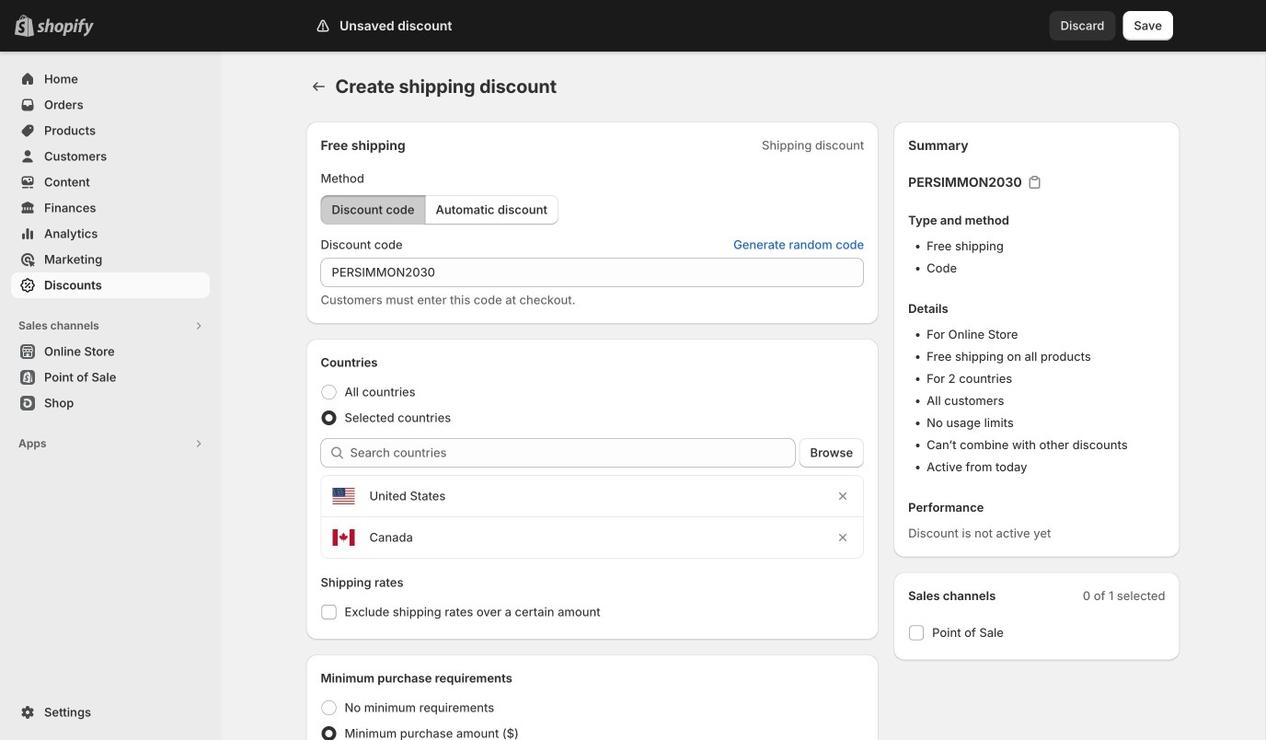 Task type: vqa. For each thing, say whether or not it's contained in the screenshot.
second card
no



Task type: locate. For each thing, give the bounding box(es) containing it.
shopify image
[[37, 18, 94, 37]]

Search countries text field
[[350, 438, 796, 468]]

None text field
[[321, 258, 865, 287]]



